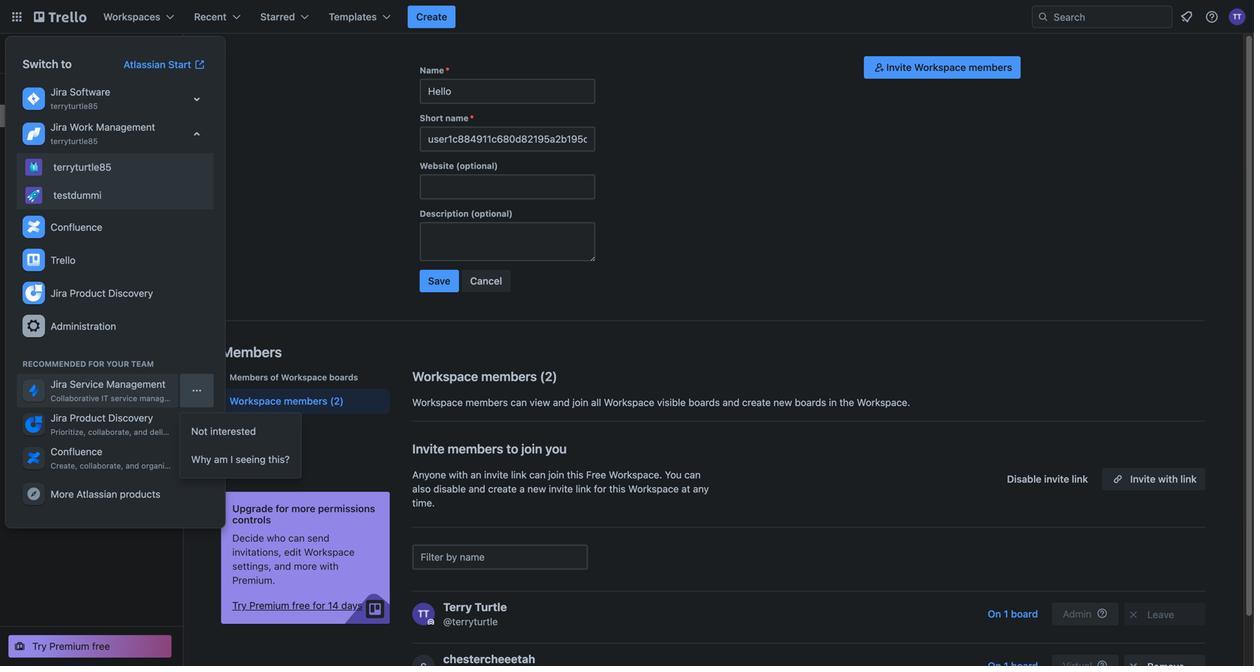 Task type: describe. For each thing, give the bounding box(es) containing it.
0 vertical spatial *
[[445, 65, 450, 75]]

website
[[420, 161, 454, 171]]

settings,
[[232, 561, 272, 572]]

your boards
[[8, 235, 65, 247]]

terry
[[443, 601, 472, 614]]

jira for jira product discovery
[[51, 288, 67, 299]]

am
[[214, 454, 228, 465]]

short
[[420, 113, 443, 123]]

table
[[31, 185, 55, 196]]

can left view
[[511, 397, 527, 408]]

table link
[[31, 183, 174, 198]]

name *
[[420, 65, 450, 75]]

work
[[70, 121, 93, 133]]

terry turtle (terryturtle) image
[[1229, 8, 1246, 25]]

guests link
[[221, 417, 390, 442]]

of
[[270, 373, 279, 382]]

admin
[[1063, 608, 1092, 620]]

disable invite link
[[1007, 473, 1088, 485]]

sm image
[[872, 60, 886, 75]]

and right visible
[[723, 397, 740, 408]]

and inside confluence create, collaborate, and organize your work
[[126, 462, 139, 471]]

pending link
[[221, 445, 390, 470]]

save
[[428, 275, 450, 287]]

on 1 board link
[[980, 603, 1046, 626]]

jira for jira work management terryturtle85
[[51, 121, 67, 133]]

jams and jims link
[[31, 258, 157, 272]]

on 1 board
[[988, 608, 1038, 620]]

service
[[70, 379, 104, 390]]

product for jira product discovery prioritize, collaborate, and deliver new ideas
[[70, 412, 106, 424]]

switch
[[22, 57, 58, 71]]

expand image
[[188, 91, 205, 108]]

collaborate, inside confluence create, collaborate, and organize your work
[[80, 462, 123, 471]]

atlassian inside more atlassian products link
[[76, 489, 117, 500]]

can down you at the left of the page
[[529, 469, 546, 481]]

and right view
[[553, 397, 570, 408]]

upgrade
[[232, 503, 273, 515]]

14
[[328, 600, 339, 612]]

your
[[175, 462, 192, 471]]

a
[[519, 483, 525, 495]]

not interested
[[191, 426, 256, 437]]

website (optional)
[[420, 161, 498, 171]]

try for try premium free
[[32, 641, 47, 652]]

0 vertical spatial more
[[291, 503, 315, 515]]

disable
[[433, 483, 466, 495]]

with inside 'upgrade for more permissions controls decide who can send invitations, edit workspace settings, and more with premium.'
[[320, 561, 339, 572]]

0 vertical spatial new
[[774, 397, 792, 408]]

trello
[[51, 254, 76, 266]]

starred button
[[252, 6, 318, 28]]

link inside button
[[1181, 473, 1197, 485]]

why am i seeing this?
[[191, 454, 290, 465]]

2 vertical spatial terryturtle85
[[53, 161, 111, 173]]

switch to… image
[[10, 10, 24, 24]]

2 sm image from the top
[[1127, 660, 1141, 666]]

invite inside 'button'
[[1044, 473, 1069, 485]]

( 2 )
[[540, 369, 557, 384]]

short name *
[[420, 113, 474, 123]]

work
[[194, 462, 211, 471]]

in
[[829, 397, 837, 408]]

0 horizontal spatial workspace members
[[230, 395, 328, 407]]

jira product discovery link
[[17, 277, 214, 310]]

open information menu image
[[1205, 10, 1219, 24]]

leave
[[1147, 609, 1174, 621]]

1 horizontal spatial invite
[[549, 483, 573, 495]]

more atlassian products
[[51, 489, 160, 500]]

free for try premium free
[[92, 641, 110, 652]]

controls
[[232, 514, 271, 526]]

jira product discovery
[[51, 288, 153, 299]]

for inside 'anyone with an invite link can join this free workspace. you can also disable and create a new invite link for this workspace at any time.'
[[594, 483, 607, 495]]

save button
[[420, 270, 459, 292]]

workspace inside 'anyone with an invite link can join this free workspace. you can also disable and create a new invite link for this workspace at any time.'
[[628, 483, 679, 495]]

invite workspace members
[[886, 62, 1012, 73]]

boards link
[[0, 82, 183, 105]]

(
[[540, 369, 545, 384]]

0 vertical spatial members
[[31, 110, 73, 122]]

members inside invite workspace members button
[[969, 62, 1012, 73]]

Filter by name text field
[[412, 545, 588, 570]]

and inside jams and jims link
[[58, 259, 75, 271]]

product for jira product discovery
[[70, 288, 106, 299]]

management
[[140, 394, 187, 403]]

(optional) for description (optional)
[[471, 209, 513, 219]]

who
[[267, 533, 286, 544]]

jira for jira service management collaborative it service management
[[51, 379, 67, 390]]

the
[[840, 397, 854, 408]]

and inside 'anyone with an invite link can join this free workspace. you can also disable and create a new invite link for this workspace at any time.'
[[469, 483, 485, 495]]

board
[[1011, 608, 1038, 620]]

it
[[101, 394, 108, 403]]

)
[[552, 369, 557, 384]]

cancel button
[[462, 270, 511, 292]]

visible
[[657, 397, 686, 408]]

more
[[51, 489, 74, 500]]

free inside 'anyone with an invite link can join this free workspace. you can also disable and create a new invite link for this workspace at any time.'
[[586, 469, 606, 481]]

0 vertical spatial workspace.
[[857, 397, 910, 408]]

anyone with an invite link can join this free workspace. you can also disable and create a new invite link for this workspace at any time.
[[412, 469, 709, 509]]

workspace navigation collapse icon image
[[153, 44, 173, 63]]

(2)
[[330, 395, 344, 407]]

boards left in
[[795, 397, 826, 408]]

h
[[14, 45, 25, 62]]

0 vertical spatial workspace members
[[412, 369, 537, 384]]

terryturtle85 inside 'jira work management terryturtle85'
[[51, 137, 98, 146]]

terryturtle85 inside jira software terryturtle85
[[51, 102, 98, 111]]

free for try premium free for 14 days
[[292, 600, 310, 612]]

invitations,
[[232, 547, 281, 558]]

h link
[[8, 42, 31, 65]]

2 vertical spatial members
[[230, 373, 268, 382]]

@terryturtle
[[443, 616, 498, 628]]

calendar link
[[31, 206, 174, 220]]

jira service management options menu image
[[191, 385, 202, 396]]

confluence for confluence
[[51, 221, 102, 233]]

search image
[[1038, 11, 1049, 22]]

name
[[420, 65, 444, 75]]

discovery for jira product discovery
[[108, 288, 153, 299]]

administration link
[[17, 310, 214, 343]]

try premium free for 14 days
[[232, 600, 363, 612]]

description (optional)
[[420, 209, 513, 219]]

why
[[191, 454, 211, 465]]

members of workspace boards
[[230, 373, 358, 382]]

collapse image
[[188, 126, 205, 143]]

try premium free button
[[8, 636, 172, 658]]

1
[[1004, 608, 1008, 620]]

1 horizontal spatial *
[[470, 113, 474, 123]]

premium for try premium free for 14 days
[[249, 600, 289, 612]]

testdummi
[[53, 189, 102, 201]]

jira for jira product discovery prioritize, collaborate, and deliver new ideas
[[51, 412, 67, 424]]

prioritize,
[[51, 428, 86, 437]]

2
[[545, 369, 552, 384]]

workspace members can view and join all workspace visible boards and create new boards in the workspace.
[[412, 397, 910, 408]]

organizationdetailform element
[[420, 65, 595, 298]]

invite for invite workspace members
[[886, 62, 912, 73]]

1 horizontal spatial create
[[742, 397, 771, 408]]

view
[[530, 397, 550, 408]]

guests
[[230, 424, 262, 435]]

workspace. inside 'anyone with an invite link can join this free workspace. you can also disable and create a new invite link for this workspace at any time.'
[[609, 469, 662, 481]]

also
[[412, 483, 431, 495]]

boards up (2)
[[329, 373, 358, 382]]

recommended
[[22, 360, 86, 369]]

jams and jims
[[31, 259, 98, 271]]

invite for invite members to join you
[[412, 441, 445, 457]]



Task type: locate. For each thing, give the bounding box(es) containing it.
join
[[572, 397, 588, 408], [521, 441, 542, 457], [548, 469, 564, 481]]

2 horizontal spatial new
[[774, 397, 792, 408]]

invite workspace members button
[[864, 56, 1021, 79]]

boards up trello
[[32, 235, 65, 247]]

0 vertical spatial to
[[61, 57, 72, 71]]

group containing not interested
[[180, 413, 301, 478]]

0 vertical spatial atlassian
[[124, 59, 166, 70]]

recommended for your team
[[22, 360, 154, 369]]

workspaces
[[103, 11, 160, 22]]

not interested button
[[180, 418, 301, 446]]

join inside 'anyone with an invite link can join this free workspace. you can also disable and create a new invite link for this workspace at any time.'
[[548, 469, 564, 481]]

1 vertical spatial (optional)
[[471, 209, 513, 219]]

new left ideas
[[177, 428, 192, 437]]

0 vertical spatial management
[[96, 121, 155, 133]]

jira software terryturtle85
[[51, 86, 110, 111]]

premium inside button
[[49, 641, 89, 652]]

software
[[70, 86, 110, 98]]

invite
[[484, 469, 508, 481], [1044, 473, 1069, 485], [549, 483, 573, 495]]

2 discovery from the top
[[108, 412, 153, 424]]

1 vertical spatial discovery
[[108, 412, 153, 424]]

* right name
[[445, 65, 450, 75]]

0 vertical spatial premium
[[249, 600, 289, 612]]

terryturtle85 up testdummi
[[53, 161, 111, 173]]

and down 'edit'
[[274, 561, 291, 572]]

sm image down leave link
[[1127, 660, 1141, 666]]

not
[[191, 426, 208, 437]]

1 vertical spatial members
[[221, 344, 282, 360]]

1 vertical spatial join
[[521, 441, 542, 457]]

0 horizontal spatial to
[[61, 57, 72, 71]]

1 vertical spatial *
[[470, 113, 474, 123]]

members down boards
[[31, 110, 73, 122]]

confluence down calendar
[[51, 221, 102, 233]]

jira left work at the left of the page
[[51, 121, 67, 133]]

0 horizontal spatial new
[[177, 428, 192, 437]]

collaborate, up confluence create, collaborate, and organize your work
[[88, 428, 132, 437]]

jira service management collaborative it service management
[[51, 379, 187, 403]]

atlassian inside atlassian start link
[[124, 59, 166, 70]]

more down 'edit'
[[294, 561, 317, 572]]

0 vertical spatial terryturtle85
[[51, 102, 98, 111]]

this
[[567, 469, 584, 481], [609, 483, 626, 495]]

workspace. left you
[[609, 469, 662, 481]]

1 vertical spatial your
[[106, 360, 129, 369]]

ideas
[[194, 428, 214, 437]]

None text field
[[420, 127, 595, 152], [420, 174, 595, 200], [420, 127, 595, 152], [420, 174, 595, 200]]

0 vertical spatial confluence
[[51, 221, 102, 233]]

service
[[111, 394, 137, 403]]

primary element
[[0, 0, 1254, 34]]

management for jira service management
[[106, 379, 166, 390]]

2 vertical spatial new
[[527, 483, 546, 495]]

jira up prioritize, on the bottom left of the page
[[51, 412, 67, 424]]

0 horizontal spatial join
[[521, 441, 542, 457]]

and left organize
[[126, 462, 139, 471]]

workspace inside button
[[914, 62, 966, 73]]

jira down jams and jims
[[51, 288, 67, 299]]

1 vertical spatial sm image
[[1127, 660, 1141, 666]]

turtle
[[475, 601, 507, 614]]

collaborate, up more atlassian products
[[80, 462, 123, 471]]

at
[[682, 483, 690, 495]]

testdummi link
[[17, 181, 214, 209]]

premium inside "button"
[[249, 600, 289, 612]]

name
[[445, 113, 469, 123]]

confluence link
[[17, 211, 214, 244]]

jira
[[51, 86, 67, 98], [51, 121, 67, 133], [51, 288, 67, 299], [51, 379, 67, 390], [51, 412, 67, 424]]

premium
[[249, 600, 289, 612], [49, 641, 89, 652]]

premium for try premium free
[[49, 641, 89, 652]]

0 horizontal spatial workspace.
[[609, 469, 662, 481]]

1 vertical spatial free
[[586, 469, 606, 481]]

(optional) right description
[[471, 209, 513, 219]]

jira down recommended at the left of page
[[51, 379, 67, 390]]

2 product from the top
[[70, 412, 106, 424]]

2 horizontal spatial invite
[[1044, 473, 1069, 485]]

atlassian start
[[124, 59, 191, 70]]

1 vertical spatial atlassian
[[76, 489, 117, 500]]

your boards with 1 items element
[[8, 233, 142, 250]]

recent
[[194, 11, 227, 22]]

description
[[420, 209, 469, 219]]

1 vertical spatial terryturtle85
[[51, 137, 98, 146]]

management inside jira service management collaborative it service management
[[106, 379, 166, 390]]

premium.
[[232, 575, 275, 586]]

new inside 'jira product discovery prioritize, collaborate, and deliver new ideas'
[[177, 428, 192, 437]]

0 horizontal spatial try
[[32, 641, 47, 652]]

join left you at the left of the page
[[521, 441, 542, 457]]

trello link
[[17, 244, 214, 277]]

interested
[[210, 426, 256, 437]]

1 vertical spatial product
[[70, 412, 106, 424]]

jira inside 'jira product discovery prioritize, collaborate, and deliver new ideas'
[[51, 412, 67, 424]]

workspace members down of
[[230, 395, 328, 407]]

back to home image
[[34, 6, 86, 28]]

for inside 'upgrade for more permissions controls decide who can send invitations, edit workspace settings, and more with premium.'
[[276, 503, 289, 515]]

1 vertical spatial create
[[488, 483, 517, 495]]

you
[[545, 441, 567, 457]]

1 vertical spatial collaborate,
[[80, 462, 123, 471]]

1 horizontal spatial premium
[[249, 600, 289, 612]]

new inside 'anyone with an invite link can join this free workspace. you can also disable and create a new invite link for this workspace at any time.'
[[527, 483, 546, 495]]

try
[[232, 600, 247, 612], [32, 641, 47, 652]]

new right a
[[527, 483, 546, 495]]

jira inside 'jira work management terryturtle85'
[[51, 121, 67, 133]]

product inside 'jira product discovery prioritize, collaborate, and deliver new ideas'
[[70, 412, 106, 424]]

free inside button
[[92, 641, 110, 652]]

1 horizontal spatial to
[[506, 441, 518, 457]]

1 horizontal spatial atlassian
[[124, 59, 166, 70]]

2 vertical spatial join
[[548, 469, 564, 481]]

0 vertical spatial product
[[70, 288, 106, 299]]

1 vertical spatial try
[[32, 641, 47, 652]]

any
[[693, 483, 709, 495]]

for
[[594, 483, 607, 495], [276, 503, 289, 515], [313, 600, 325, 612]]

0 horizontal spatial premium
[[49, 641, 89, 652]]

2 jira from the top
[[51, 121, 67, 133]]

atlassian right more
[[76, 489, 117, 500]]

0 vertical spatial free
[[37, 56, 54, 65]]

0 vertical spatial this
[[567, 469, 584, 481]]

with inside 'anyone with an invite link can join this free workspace. you can also disable and create a new invite link for this workspace at any time.'
[[449, 469, 468, 481]]

try premium free
[[32, 641, 110, 652]]

1 horizontal spatial try
[[232, 600, 247, 612]]

confluence up create,
[[51, 446, 102, 458]]

1 vertical spatial this
[[609, 483, 626, 495]]

this?
[[268, 454, 290, 465]]

more up send
[[291, 503, 315, 515]]

4 jira from the top
[[51, 379, 67, 390]]

and
[[58, 259, 75, 271], [553, 397, 570, 408], [723, 397, 740, 408], [134, 428, 148, 437], [126, 462, 139, 471], [469, 483, 485, 495], [274, 561, 291, 572]]

0 horizontal spatial free
[[92, 641, 110, 652]]

try premium free for 14 days button
[[232, 599, 363, 613]]

Search field
[[1049, 6, 1172, 27]]

0 vertical spatial your
[[8, 235, 30, 247]]

1 horizontal spatial join
[[548, 469, 564, 481]]

1 horizontal spatial invite
[[886, 62, 912, 73]]

with inside 'invite with link' button
[[1158, 473, 1178, 485]]

2 vertical spatial invite
[[1130, 473, 1156, 485]]

discovery down service
[[108, 412, 153, 424]]

confluence for confluence create, collaborate, and organize your work
[[51, 446, 102, 458]]

1 horizontal spatial with
[[449, 469, 468, 481]]

confluence
[[51, 221, 102, 233], [51, 446, 102, 458]]

management
[[96, 121, 155, 133], [106, 379, 166, 390]]

2 horizontal spatial for
[[594, 483, 607, 495]]

1 horizontal spatial workspace.
[[857, 397, 910, 408]]

product
[[70, 288, 106, 299], [70, 412, 106, 424]]

discovery inside 'jira product discovery prioritize, collaborate, and deliver new ideas'
[[108, 412, 153, 424]]

0 horizontal spatial this
[[567, 469, 584, 481]]

0 vertical spatial collaborate,
[[88, 428, 132, 437]]

0 horizontal spatial free
[[37, 56, 54, 65]]

with for anyone
[[449, 469, 468, 481]]

1 vertical spatial more
[[294, 561, 317, 572]]

0 horizontal spatial invite
[[412, 441, 445, 457]]

create,
[[51, 462, 77, 471]]

for
[[88, 360, 104, 369]]

management up service
[[106, 379, 166, 390]]

to right "switch"
[[61, 57, 72, 71]]

this member is an admin of this workspace. image
[[428, 619, 434, 626]]

invite inside button
[[886, 62, 912, 73]]

5 jira from the top
[[51, 412, 67, 424]]

1 horizontal spatial workspace members
[[412, 369, 537, 384]]

0 horizontal spatial atlassian
[[76, 489, 117, 500]]

1 vertical spatial workspace members
[[230, 395, 328, 407]]

2 horizontal spatial join
[[572, 397, 588, 408]]

can up at
[[684, 469, 701, 481]]

atlassian left 'start'
[[124, 59, 166, 70]]

join left all
[[572, 397, 588, 408]]

try for try premium free for 14 days
[[232, 600, 247, 612]]

to left you at the left of the page
[[506, 441, 518, 457]]

admin button
[[1052, 603, 1119, 626]]

1 vertical spatial to
[[506, 441, 518, 457]]

invite inside button
[[1130, 473, 1156, 485]]

0 notifications image
[[1178, 8, 1195, 25]]

and inside 'jira product discovery prioritize, collaborate, and deliver new ideas'
[[134, 428, 148, 437]]

workspaces button
[[95, 6, 183, 28]]

1 horizontal spatial your
[[106, 360, 129, 369]]

management up terryturtle85 link
[[96, 121, 155, 133]]

and left "jims"
[[58, 259, 75, 271]]

anyone
[[412, 469, 446, 481]]

1 confluence from the top
[[51, 221, 102, 233]]

1 product from the top
[[70, 288, 106, 299]]

can inside 'upgrade for more permissions controls decide who can send invitations, edit workspace settings, and more with premium.'
[[288, 533, 305, 544]]

link
[[511, 469, 527, 481], [1072, 473, 1088, 485], [1181, 473, 1197, 485], [576, 483, 591, 495]]

product down "jims"
[[70, 288, 106, 299]]

1 vertical spatial for
[[276, 503, 289, 515]]

1 vertical spatial workspace.
[[609, 469, 662, 481]]

0 vertical spatial create
[[742, 397, 771, 408]]

try inside try premium free for 14 days "button"
[[232, 600, 247, 612]]

invite
[[886, 62, 912, 73], [412, 441, 445, 457], [1130, 473, 1156, 485]]

1 jira from the top
[[51, 86, 67, 98]]

sm image
[[1127, 608, 1141, 622], [1127, 660, 1141, 666]]

with
[[449, 469, 468, 481], [1158, 473, 1178, 485], [320, 561, 339, 572]]

0 vertical spatial join
[[572, 397, 588, 408]]

1 vertical spatial new
[[177, 428, 192, 437]]

with for invite
[[1158, 473, 1178, 485]]

i
[[230, 454, 233, 465]]

settings image
[[25, 318, 42, 335]]

1 vertical spatial management
[[106, 379, 166, 390]]

workspace. right the the
[[857, 397, 910, 408]]

0 horizontal spatial invite
[[484, 469, 508, 481]]

workspace members left (
[[412, 369, 537, 384]]

None text field
[[420, 79, 595, 104], [420, 222, 595, 262], [420, 79, 595, 104], [420, 222, 595, 262]]

pending
[[230, 452, 267, 463]]

jira inside jira software terryturtle85
[[51, 86, 67, 98]]

0 vertical spatial try
[[232, 600, 247, 612]]

and left 'deliver'
[[134, 428, 148, 437]]

new
[[774, 397, 792, 408], [177, 428, 192, 437], [527, 483, 546, 495]]

1 vertical spatial free
[[92, 641, 110, 652]]

product down collaborative
[[70, 412, 106, 424]]

cancel
[[470, 275, 502, 287]]

members left of
[[230, 373, 268, 382]]

jira inside jira service management collaborative it service management
[[51, 379, 67, 390]]

terryturtle85 link
[[17, 153, 214, 181]]

0 vertical spatial discovery
[[108, 288, 153, 299]]

0 vertical spatial for
[[594, 483, 607, 495]]

jira down switch to
[[51, 86, 67, 98]]

join down you at the left of the page
[[548, 469, 564, 481]]

discovery for jira product discovery prioritize, collaborate, and deliver new ideas
[[108, 412, 153, 424]]

0 vertical spatial (optional)
[[456, 161, 498, 171]]

create
[[742, 397, 771, 408], [488, 483, 517, 495]]

1 vertical spatial premium
[[49, 641, 89, 652]]

2 horizontal spatial with
[[1158, 473, 1178, 485]]

members up of
[[221, 344, 282, 360]]

create button
[[408, 6, 456, 28]]

and inside 'upgrade for more permissions controls decide who can send invitations, edit workspace settings, and more with premium.'
[[274, 561, 291, 572]]

0 horizontal spatial for
[[276, 503, 289, 515]]

0 horizontal spatial your
[[8, 235, 30, 247]]

leave link
[[1124, 603, 1205, 626]]

views
[[63, 161, 90, 172]]

invite right an at the left of the page
[[484, 469, 508, 481]]

invite right a
[[549, 483, 573, 495]]

invite for invite with link
[[1130, 473, 1156, 485]]

2 vertical spatial for
[[313, 600, 325, 612]]

try inside try premium free button
[[32, 641, 47, 652]]

confluence inside confluence create, collaborate, and organize your work
[[51, 446, 102, 458]]

1 vertical spatial invite
[[412, 441, 445, 457]]

sm image inside leave link
[[1127, 608, 1141, 622]]

1 horizontal spatial new
[[527, 483, 546, 495]]

0 horizontal spatial create
[[488, 483, 517, 495]]

for inside "button"
[[313, 600, 325, 612]]

collaborative
[[51, 394, 99, 403]]

team
[[131, 360, 154, 369]]

2 horizontal spatial invite
[[1130, 473, 1156, 485]]

jira for jira software terryturtle85
[[51, 86, 67, 98]]

workspace inside 'upgrade for more permissions controls decide who can send invitations, edit workspace settings, and more with premium.'
[[304, 547, 355, 558]]

invite with link
[[1130, 473, 1197, 485]]

chestercheeetah
[[443, 653, 535, 666]]

jims
[[77, 259, 98, 271]]

decide
[[232, 533, 264, 544]]

days
[[341, 600, 363, 612]]

switch to
[[22, 57, 72, 71]]

management for jira work management
[[96, 121, 155, 133]]

(optional)
[[456, 161, 498, 171], [471, 209, 513, 219]]

(optional) for website (optional)
[[456, 161, 498, 171]]

1 vertical spatial confluence
[[51, 446, 102, 458]]

1 horizontal spatial free
[[586, 469, 606, 481]]

seeing
[[236, 454, 266, 465]]

free
[[37, 56, 54, 65], [586, 469, 606, 481]]

edit
[[284, 547, 301, 558]]

boards right visible
[[689, 397, 720, 408]]

sm image left leave
[[1127, 608, 1141, 622]]

create inside 'anyone with an invite link can join this free workspace. you can also disable and create a new invite link for this workspace at any time.'
[[488, 483, 517, 495]]

3 jira from the top
[[51, 288, 67, 299]]

confluence create, collaborate, and organize your work
[[51, 446, 211, 471]]

and down an at the left of the page
[[469, 483, 485, 495]]

terryturtle85
[[51, 102, 98, 111], [51, 137, 98, 146], [53, 161, 111, 173]]

free inside h free
[[37, 56, 54, 65]]

0 horizontal spatial *
[[445, 65, 450, 75]]

can up 'edit'
[[288, 533, 305, 544]]

1 horizontal spatial for
[[313, 600, 325, 612]]

1 sm image from the top
[[1127, 608, 1141, 622]]

* right name at the top of the page
[[470, 113, 474, 123]]

invite with link button
[[1102, 468, 1205, 491]]

(optional) right website
[[456, 161, 498, 171]]

1 horizontal spatial free
[[292, 600, 310, 612]]

new left in
[[774, 397, 792, 408]]

atlassian start link
[[115, 53, 214, 76]]

can
[[511, 397, 527, 408], [529, 469, 546, 481], [684, 469, 701, 481], [288, 533, 305, 544]]

0 vertical spatial invite
[[886, 62, 912, 73]]

invite right disable
[[1044, 473, 1069, 485]]

jams
[[31, 259, 55, 271]]

discovery down trello link
[[108, 288, 153, 299]]

members link
[[0, 105, 183, 127]]

0 vertical spatial free
[[292, 600, 310, 612]]

link inside 'button'
[[1072, 473, 1088, 485]]

0 horizontal spatial with
[[320, 561, 339, 572]]

group
[[180, 413, 301, 478]]

terryturtle85 down work at the left of the page
[[51, 137, 98, 146]]

terryturtle85 down software
[[51, 102, 98, 111]]

2 confluence from the top
[[51, 446, 102, 458]]

1 discovery from the top
[[108, 288, 153, 299]]

collaborate, inside 'jira product discovery prioritize, collaborate, and deliver new ideas'
[[88, 428, 132, 437]]

organize
[[141, 462, 173, 471]]

management inside 'jira work management terryturtle85'
[[96, 121, 155, 133]]

free inside "button"
[[292, 600, 310, 612]]

1 horizontal spatial this
[[609, 483, 626, 495]]

0 vertical spatial sm image
[[1127, 608, 1141, 622]]

disable
[[1007, 473, 1042, 485]]



Task type: vqa. For each thing, say whether or not it's contained in the screenshot.
the e.g. calrissian@cloud.ci text field
no



